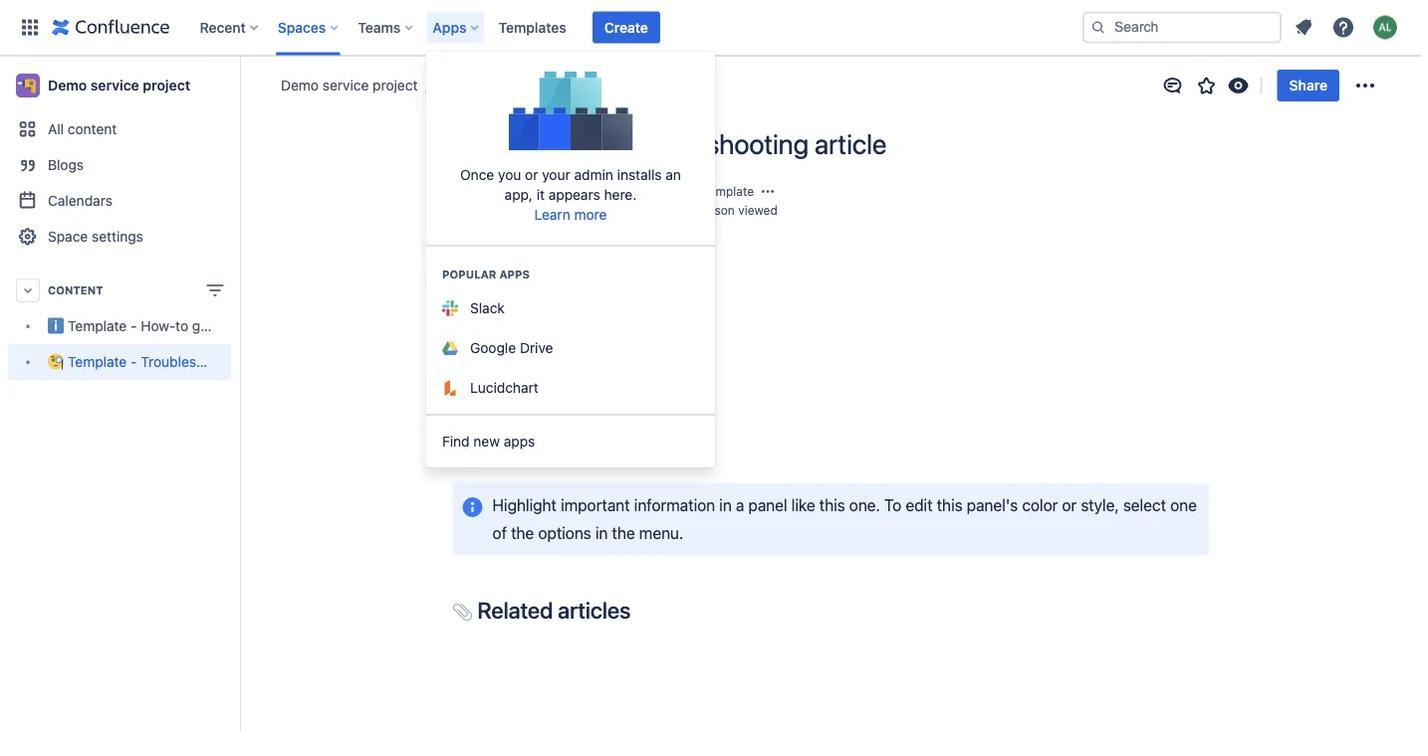 Task type: locate. For each thing, give the bounding box(es) containing it.
slack button
[[426, 289, 715, 329]]

1 horizontal spatial the
[[612, 524, 635, 543]]

2 horizontal spatial article
[[814, 127, 887, 160]]

0 horizontal spatial template - troubleshooting article link
[[8, 345, 289, 380]]

slack
[[470, 300, 505, 317]]

a inside highlight important information in a panel like this one. to edit this panel's color or style, select one of the options in the menu.
[[736, 496, 744, 515]]

0 vertical spatial troubleshooting
[[511, 77, 615, 94]]

manage page ownership image
[[760, 184, 776, 200]]

0 vertical spatial template - troubleshooting article link
[[418, 76, 659, 96]]

a right with
[[695, 185, 701, 199]]

share
[[1289, 77, 1328, 94]]

an
[[666, 167, 681, 183]]

0 horizontal spatial demo service project link
[[8, 66, 231, 106]]

search image
[[1091, 19, 1106, 35]]

global element
[[12, 0, 1079, 55]]

1 inside 1 person viewed 'button'
[[687, 204, 693, 218]]

recent button
[[194, 11, 266, 43]]

template - troubleshooting article link
[[418, 76, 659, 96], [8, 345, 289, 380]]

0 horizontal spatial project
[[143, 77, 190, 94]]

2 demo from the left
[[281, 77, 319, 94]]

1 demo service project from the left
[[48, 77, 190, 94]]

template - troubleshooting article link down global element
[[418, 76, 659, 96]]

template - troubleshooting article up an
[[488, 127, 887, 160]]

in left panel at the right
[[719, 496, 732, 515]]

1 vertical spatial troubleshooting
[[620, 127, 809, 160]]

help icon image
[[1332, 15, 1355, 39]]

this right edit
[[937, 496, 963, 515]]

or inside highlight important information in a panel like this one. to edit this panel's color or style, select one of the options in the menu.
[[1062, 496, 1077, 515]]

blogs link
[[8, 147, 231, 183]]

once
[[460, 167, 494, 183]]

1 left min
[[588, 204, 593, 218]]

this right like
[[819, 496, 845, 515]]

calendars
[[48, 193, 112, 209]]

the right of
[[511, 524, 534, 543]]

service down teams
[[322, 77, 369, 94]]

:thinking: image
[[453, 247, 473, 267]]

all content
[[48, 121, 117, 137]]

or right color
[[1062, 496, 1077, 515]]

1 vertical spatial template - troubleshooting article
[[488, 127, 887, 160]]

spaces button
[[272, 11, 346, 43]]

app,
[[505, 187, 533, 203]]

1 horizontal spatial project
[[373, 77, 418, 94]]

1 horizontal spatial demo
[[281, 77, 319, 94]]

template - how-to guide
[[68, 318, 228, 335]]

0 horizontal spatial 1
[[588, 204, 593, 218]]

demo
[[48, 77, 87, 94], [281, 77, 319, 94]]

confluence image
[[52, 15, 170, 39], [52, 15, 170, 39]]

demo down spaces
[[281, 77, 319, 94]]

2 horizontal spatial troubleshooting
[[620, 127, 809, 160]]

a
[[695, 185, 701, 199], [736, 496, 744, 515]]

,
[[614, 185, 618, 199]]

with
[[668, 185, 691, 199]]

create
[[604, 19, 648, 35]]

2 vertical spatial troubleshooting
[[141, 354, 245, 370]]

1 horizontal spatial service
[[322, 77, 369, 94]]

banner containing recent
[[0, 0, 1421, 56]]

0 vertical spatial article
[[619, 77, 659, 94]]

1 horizontal spatial a
[[736, 496, 744, 515]]

0 vertical spatial apps
[[499, 268, 530, 281]]

demo service project link down teams
[[281, 76, 418, 96]]

or up owned by
[[525, 167, 538, 183]]

1 horizontal spatial 1
[[687, 204, 693, 218]]

:seedling: image
[[453, 315, 473, 335]]

-
[[501, 77, 507, 94], [602, 127, 614, 160], [131, 318, 137, 335], [131, 354, 137, 370]]

the left menu.
[[612, 524, 635, 543]]

1 horizontal spatial or
[[1062, 496, 1077, 515]]

template down content
[[68, 318, 127, 335]]

1 horizontal spatial this
[[937, 496, 963, 515]]

template - troubleshooting article
[[438, 77, 659, 94], [488, 127, 887, 160], [68, 354, 289, 370]]

templates
[[498, 19, 566, 35]]

0 horizontal spatial service
[[90, 77, 139, 94]]

popular apps
[[442, 268, 530, 281]]

1 demo from the left
[[48, 77, 87, 94]]

1 the from the left
[[511, 524, 534, 543]]

appswitcher icon image
[[18, 15, 42, 39]]

collapse sidebar image
[[217, 66, 261, 106]]

troubleshooting
[[511, 77, 615, 94], [620, 127, 809, 160], [141, 354, 245, 370]]

owned by
[[498, 185, 558, 199]]

tree
[[8, 309, 289, 380]]

your
[[542, 167, 570, 183]]

0 horizontal spatial the
[[511, 524, 534, 543]]

2 1 from the left
[[687, 204, 693, 218]]

1 down , created with a template
[[687, 204, 693, 218]]

1 project from the left
[[143, 77, 190, 94]]

the
[[511, 524, 534, 543], [612, 524, 635, 543]]

0 vertical spatial template - troubleshooting article
[[438, 77, 659, 94]]

- up the admin
[[602, 127, 614, 160]]

find new apps
[[442, 434, 535, 450]]

1 horizontal spatial template - troubleshooting article link
[[418, 76, 659, 96]]

1 horizontal spatial demo service project link
[[281, 76, 418, 96]]

demo service project up all content link
[[48, 77, 190, 94]]

0 horizontal spatial a
[[695, 185, 701, 199]]

:seedling: image
[[453, 315, 473, 335]]

content
[[68, 121, 117, 137]]

demo up all
[[48, 77, 87, 94]]

google
[[470, 340, 516, 357]]

copy image
[[629, 598, 653, 622]]

troubleshooting down global element
[[511, 77, 615, 94]]

template - troubleshooting article down global element
[[438, 77, 659, 94]]

stop watching image
[[1227, 74, 1251, 98]]

calendars link
[[8, 183, 231, 219]]

space
[[48, 229, 88, 245]]

1 vertical spatial article
[[814, 127, 887, 160]]

group
[[426, 245, 715, 414]]

troubleshooting down to
[[141, 354, 245, 370]]

demo inside space element
[[48, 77, 87, 94]]

one.
[[849, 496, 880, 515]]

project
[[143, 77, 190, 94], [373, 77, 418, 94]]

1 vertical spatial or
[[1062, 496, 1077, 515]]

- left how-
[[131, 318, 137, 335]]

0 horizontal spatial in
[[595, 524, 608, 543]]

project down teams 'popup button'
[[373, 77, 418, 94]]

0 horizontal spatial demo
[[48, 77, 87, 94]]

1 service from the left
[[90, 77, 139, 94]]

template down apps dropdown button
[[438, 77, 497, 94]]

0 vertical spatial or
[[525, 167, 538, 183]]

0 horizontal spatial demo service project
[[48, 77, 190, 94]]

1 vertical spatial apps
[[504, 434, 535, 450]]

a left panel at the right
[[736, 496, 744, 515]]

content
[[48, 284, 103, 297]]

to
[[884, 496, 902, 515]]

googledriveapp logo image
[[442, 342, 458, 356]]

1 1 from the left
[[588, 204, 593, 218]]

apps down problem
[[499, 268, 530, 281]]

article
[[619, 77, 659, 94], [814, 127, 887, 160], [249, 354, 289, 370]]

0 horizontal spatial article
[[249, 354, 289, 370]]

0 horizontal spatial troubleshooting
[[141, 354, 245, 370]]

demo service project inside space element
[[48, 77, 190, 94]]

min
[[597, 204, 617, 218]]

troubleshooting up with a template button on the top
[[620, 127, 809, 160]]

more actions image
[[1353, 74, 1377, 98]]

tree containing template - how-to guide
[[8, 309, 289, 380]]

1 for 1 min read
[[588, 204, 593, 218]]

Search field
[[1083, 11, 1282, 43]]

0 vertical spatial in
[[719, 496, 732, 515]]

1 horizontal spatial demo service project
[[281, 77, 418, 94]]

demo service project link up all content link
[[8, 66, 231, 106]]

one
[[1170, 496, 1197, 515]]

find new apps link
[[426, 422, 715, 462]]

1 for 1 person viewed
[[687, 204, 693, 218]]

options
[[538, 524, 591, 543]]

0 horizontal spatial this
[[819, 496, 845, 515]]

lucidchart
[[470, 380, 539, 396]]

viewed
[[738, 204, 778, 218]]

0 horizontal spatial or
[[525, 167, 538, 183]]

solution
[[473, 309, 559, 336]]

new
[[473, 434, 500, 450]]

in down important
[[595, 524, 608, 543]]

lucidchartapp logo image
[[442, 380, 458, 396]]

apps
[[499, 268, 530, 281], [504, 434, 535, 450]]

:paperclip: image
[[453, 603, 473, 623]]

service
[[90, 77, 139, 94], [322, 77, 369, 94]]

service inside space element
[[90, 77, 139, 94]]

service up all content link
[[90, 77, 139, 94]]

demo service project
[[48, 77, 190, 94], [281, 77, 418, 94]]

1 person viewed button
[[667, 202, 778, 222]]

read
[[620, 204, 646, 218]]

apps right new
[[504, 434, 535, 450]]

all
[[48, 121, 64, 137]]

color
[[1022, 496, 1058, 515]]

template - troubleshooting article link down "template - how-to guide"
[[8, 345, 289, 380]]

0 vertical spatial a
[[695, 185, 701, 199]]

demo service project link
[[8, 66, 231, 106], [281, 76, 418, 96]]

banner
[[0, 0, 1421, 56]]

guide
[[192, 318, 228, 335]]

2 vertical spatial template - troubleshooting article
[[68, 354, 289, 370]]

project up all content link
[[143, 77, 190, 94]]

recent
[[200, 19, 246, 35]]

admin
[[574, 167, 613, 183]]

spaces
[[278, 19, 326, 35]]

demo service project down teams
[[281, 77, 418, 94]]

:paperclip: image
[[453, 603, 473, 623]]

1 vertical spatial a
[[736, 496, 744, 515]]

panel's
[[967, 496, 1018, 515]]

create link
[[592, 11, 660, 43]]

template - troubleshooting article inside space element
[[68, 354, 289, 370]]

template - troubleshooting article down to
[[68, 354, 289, 370]]

2 vertical spatial article
[[249, 354, 289, 370]]

templates link
[[492, 11, 572, 43]]

template
[[438, 77, 497, 94], [488, 127, 596, 160], [68, 318, 127, 335], [68, 354, 127, 370]]



Task type: vqa. For each thing, say whether or not it's contained in the screenshot.
the article
yes



Task type: describe. For each thing, give the bounding box(es) containing it.
owned
[[498, 185, 538, 199]]

more
[[574, 207, 607, 223]]

1 min read
[[588, 204, 646, 218]]

learn more link
[[534, 207, 607, 223]]

tree inside space element
[[8, 309, 289, 380]]

by
[[541, 185, 555, 199]]

teams button
[[352, 11, 421, 43]]

1 this from the left
[[819, 496, 845, 515]]

drive
[[520, 340, 553, 357]]

change view image
[[203, 279, 227, 303]]

edit
[[906, 496, 933, 515]]

lucidchart link
[[426, 368, 715, 408]]

1 horizontal spatial article
[[619, 77, 659, 94]]

learn
[[534, 207, 570, 223]]

select
[[1123, 496, 1166, 515]]

2 project from the left
[[373, 77, 418, 94]]

highlight important information in a panel like this one. to edit this panel's color or style, select one of the options in the menu.
[[492, 496, 1201, 543]]

installs
[[617, 167, 662, 183]]

template down template - how-to guide link
[[68, 354, 127, 370]]

content button
[[8, 273, 231, 309]]

find
[[442, 434, 470, 450]]

blogs
[[48, 157, 84, 173]]

template - how-to guide link
[[8, 309, 231, 345]]

like
[[791, 496, 815, 515]]

highlight
[[492, 496, 557, 515]]

once you or your admin installs an app, it appears here. learn more
[[460, 167, 681, 223]]

articles
[[558, 597, 631, 624]]

:thinking: image
[[453, 247, 473, 267]]

1 horizontal spatial in
[[719, 496, 732, 515]]

or inside 'once you or your admin installs an app, it appears here. learn more'
[[525, 167, 538, 183]]

1 vertical spatial template - troubleshooting article link
[[8, 345, 289, 380]]

of
[[492, 524, 507, 543]]

- down template - how-to guide link
[[131, 354, 137, 370]]

it
[[536, 187, 545, 203]]

related
[[477, 597, 553, 624]]

- down templates link
[[501, 77, 507, 94]]

you
[[498, 167, 521, 183]]

apps button
[[427, 11, 486, 43]]

person
[[696, 204, 735, 218]]

style,
[[1081, 496, 1119, 515]]

apps
[[433, 19, 467, 35]]

space element
[[0, 56, 289, 734]]

space settings link
[[8, 219, 231, 255]]

template up your
[[488, 127, 596, 160]]

27,
[[522, 204, 538, 218]]

panel
[[748, 496, 787, 515]]

related articles
[[473, 597, 631, 624]]

article inside space element
[[249, 354, 289, 370]]

2 service from the left
[[322, 77, 369, 94]]

google drive
[[470, 340, 553, 357]]

group containing slack
[[426, 245, 715, 414]]

template
[[704, 185, 754, 199]]

oct 27, 2023
[[498, 204, 571, 218]]

1 person viewed
[[687, 204, 778, 218]]

menu.
[[639, 524, 683, 543]]

how-
[[141, 318, 175, 335]]

created
[[621, 185, 664, 199]]

settings
[[92, 229, 143, 245]]

2 demo service project from the left
[[281, 77, 418, 94]]

2 the from the left
[[612, 524, 635, 543]]

2023
[[542, 204, 571, 218]]

space settings
[[48, 229, 143, 245]]

information
[[634, 496, 715, 515]]

problem
[[473, 241, 560, 268]]

with a template button
[[668, 183, 754, 201]]

troubleshooting inside space element
[[141, 354, 245, 370]]

1 horizontal spatial troubleshooting
[[511, 77, 615, 94]]

2 this from the left
[[937, 496, 963, 515]]

star image
[[1195, 74, 1219, 98]]

here.
[[604, 187, 637, 203]]

project inside space element
[[143, 77, 190, 94]]

appears
[[548, 187, 600, 203]]

notification icon image
[[1292, 15, 1316, 39]]

slackforatlassianapp logo image
[[442, 301, 458, 317]]

important
[[561, 496, 630, 515]]

1 vertical spatial in
[[595, 524, 608, 543]]

panel info image
[[461, 496, 485, 520]]

share button
[[1277, 70, 1339, 102]]

teams
[[358, 19, 401, 35]]

, created with a template
[[614, 185, 754, 199]]

oct
[[498, 204, 519, 218]]

to
[[175, 318, 188, 335]]

all content link
[[8, 112, 231, 147]]

your profile and preferences image
[[1373, 15, 1397, 39]]

popular
[[442, 268, 496, 281]]

google drive link
[[426, 329, 715, 368]]



